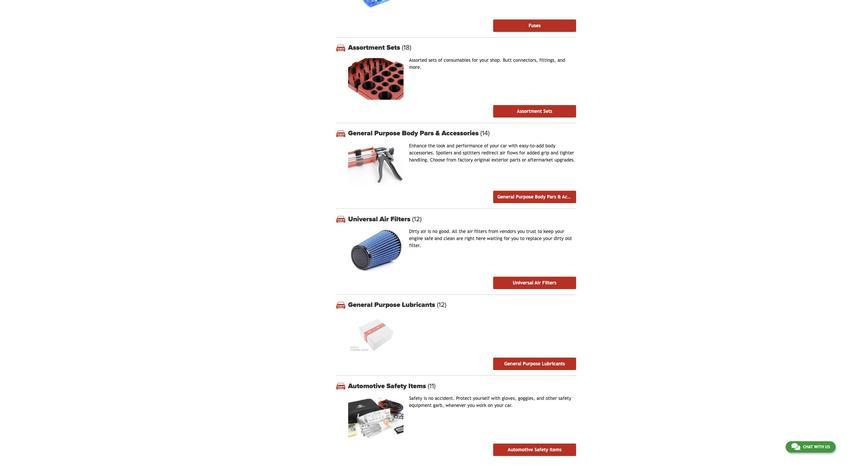 Task type: locate. For each thing, give the bounding box(es) containing it.
0 horizontal spatial the
[[428, 143, 435, 148]]

splitters
[[463, 150, 480, 156]]

general purpose body pars & accessories link
[[348, 130, 576, 138], [494, 191, 588, 203]]

1 vertical spatial body
[[535, 194, 546, 200]]

from up waiting
[[489, 229, 499, 234]]

flows
[[507, 150, 518, 156]]

1 horizontal spatial general purpose lubricants
[[505, 361, 565, 367]]

assortment for the bottom assortment sets link
[[517, 109, 542, 114]]

pars for top general purpose body pars & accessories link
[[420, 130, 434, 138]]

is
[[428, 229, 431, 234], [424, 396, 427, 401]]

fuses
[[529, 23, 541, 28]]

lubricants for the topmost general purpose lubricants link
[[402, 301, 435, 309]]

with inside enhance the look and performance of your car with easy-to-add body accessories. spoilers and splitters redirect air flows for added grip and tighter handling. choose from factory original exterior parts or aftermarket upgrades.
[[509, 143, 518, 148]]

2 vertical spatial safety
[[535, 447, 549, 452]]

general purpose lubricants thumbnail image image
[[348, 315, 404, 353]]

general purpose body pars & accessories
[[348, 130, 481, 138], [498, 194, 588, 200]]

assortment sets link
[[348, 44, 576, 52], [494, 105, 576, 118]]

assortment sets for assortment sets link to the top
[[348, 44, 402, 52]]

general purpose lubricants link
[[348, 301, 576, 309], [494, 358, 576, 370]]

accident.
[[435, 396, 455, 401]]

0 horizontal spatial universal air filters
[[348, 215, 412, 223]]

automotive safety items link
[[348, 382, 576, 390], [494, 444, 576, 456]]

with left us
[[815, 445, 824, 449]]

2 vertical spatial with
[[815, 445, 824, 449]]

your inside assorted sets of consumables for your shop. butt connectors, fittings, and more.
[[480, 57, 489, 63]]

more.
[[409, 64, 422, 70]]

air
[[380, 215, 389, 223], [535, 280, 541, 286]]

automotive
[[348, 382, 385, 390], [508, 447, 533, 452]]

here
[[476, 236, 486, 241]]

body for top general purpose body pars & accessories link
[[402, 130, 418, 138]]

connectors,
[[514, 57, 538, 63]]

goggles,
[[518, 396, 535, 401]]

of inside enhance the look and performance of your car with easy-to-add body accessories. spoilers and splitters redirect air flows for added grip and tighter handling. choose from factory original exterior parts or aftermarket upgrades.
[[484, 143, 489, 148]]

safety
[[387, 382, 407, 390], [409, 396, 423, 401], [535, 447, 549, 452]]

add
[[537, 143, 544, 148]]

upgrades.
[[555, 157, 576, 163]]

no inside dirty air is no good. all the air filters from vendors you trust to keep your engine safe and clean are right here waiting for you to replace your dirty old filter.
[[433, 229, 438, 234]]

of right 'sets'
[[438, 57, 443, 63]]

accessories
[[442, 130, 479, 138], [562, 194, 588, 200]]

for up or
[[520, 150, 526, 156]]

0 horizontal spatial assortment
[[348, 44, 385, 52]]

air up right
[[467, 229, 473, 234]]

assortment sets inside assortment sets link
[[517, 109, 553, 114]]

with inside safety is no accident. protect yourself with gloves, goggles, and other safety equipment garb, whenever you work on your car.
[[491, 396, 501, 401]]

no up garb,
[[429, 396, 434, 401]]

1 vertical spatial to
[[520, 236, 525, 241]]

dirty
[[409, 229, 420, 234]]

0 vertical spatial filters
[[391, 215, 411, 223]]

0 horizontal spatial general purpose lubricants
[[348, 301, 437, 309]]

factory
[[458, 157, 473, 163]]

0 horizontal spatial with
[[491, 396, 501, 401]]

general for the bottom general purpose lubricants link
[[505, 361, 522, 367]]

for down vendors
[[504, 236, 510, 241]]

for right the consumables
[[472, 57, 478, 63]]

2 horizontal spatial safety
[[535, 447, 549, 452]]

you down protect
[[468, 403, 475, 408]]

items for "automotive safety items" "link" to the bottom
[[550, 447, 562, 452]]

1 horizontal spatial automotive safety items
[[508, 447, 562, 452]]

0 horizontal spatial from
[[447, 157, 457, 163]]

of up redirect
[[484, 143, 489, 148]]

universal for the top "universal air filters" link
[[348, 215, 378, 223]]

1 vertical spatial automotive safety items
[[508, 447, 562, 452]]

0 vertical spatial general purpose body pars & accessories link
[[348, 130, 576, 138]]

0 vertical spatial no
[[433, 229, 438, 234]]

your
[[480, 57, 489, 63], [490, 143, 499, 148], [555, 229, 565, 234], [543, 236, 553, 241], [495, 403, 504, 408]]

from down spoilers
[[447, 157, 457, 163]]

2 vertical spatial you
[[468, 403, 475, 408]]

0 vertical spatial universal
[[348, 215, 378, 223]]

1 vertical spatial the
[[459, 229, 466, 234]]

the up are
[[459, 229, 466, 234]]

to left 'replace'
[[520, 236, 525, 241]]

chat with us
[[804, 445, 830, 449]]

butt
[[503, 57, 512, 63]]

assortment
[[348, 44, 385, 52], [517, 109, 542, 114]]

safety inside safety is no accident. protect yourself with gloves, goggles, and other safety equipment garb, whenever you work on your car.
[[409, 396, 423, 401]]

dirty
[[554, 236, 564, 241]]

universal air filters
[[348, 215, 412, 223], [513, 280, 557, 286]]

and down good.
[[435, 236, 442, 241]]

automotive for the top "automotive safety items" "link"
[[348, 382, 385, 390]]

purpose
[[374, 130, 400, 138], [516, 194, 534, 200], [374, 301, 400, 309], [523, 361, 541, 367]]

you
[[518, 229, 525, 234], [512, 236, 519, 241], [468, 403, 475, 408]]

2 horizontal spatial air
[[500, 150, 506, 156]]

1 horizontal spatial with
[[509, 143, 518, 148]]

0 horizontal spatial safety
[[387, 382, 407, 390]]

items
[[409, 382, 426, 390], [550, 447, 562, 452]]

0 horizontal spatial &
[[436, 130, 440, 138]]

is up safe
[[428, 229, 431, 234]]

0 horizontal spatial accessories
[[442, 130, 479, 138]]

to
[[538, 229, 542, 234], [520, 236, 525, 241]]

assortment sets for the bottom assortment sets link
[[517, 109, 553, 114]]

for
[[472, 57, 478, 63], [520, 150, 526, 156], [504, 236, 510, 241]]

lubricants inside general purpose lubricants link
[[542, 361, 565, 367]]

1 horizontal spatial safety
[[409, 396, 423, 401]]

general for top general purpose body pars & accessories link
[[348, 130, 373, 138]]

automotive inside "automotive safety items" "link"
[[508, 447, 533, 452]]

0 vertical spatial automotive
[[348, 382, 385, 390]]

1 horizontal spatial sets
[[544, 109, 553, 114]]

0 horizontal spatial to
[[520, 236, 525, 241]]

and right the fittings,
[[558, 57, 565, 63]]

other
[[546, 396, 557, 401]]

from
[[447, 157, 457, 163], [489, 229, 499, 234]]

with up on
[[491, 396, 501, 401]]

0 horizontal spatial general purpose body pars & accessories
[[348, 130, 481, 138]]

1 vertical spatial assortment sets
[[517, 109, 553, 114]]

you inside safety is no accident. protect yourself with gloves, goggles, and other safety equipment garb, whenever you work on your car.
[[468, 403, 475, 408]]

1 vertical spatial filters
[[543, 280, 557, 286]]

no
[[433, 229, 438, 234], [429, 396, 434, 401]]

1 vertical spatial with
[[491, 396, 501, 401]]

body
[[402, 130, 418, 138], [535, 194, 546, 200]]

0 vertical spatial the
[[428, 143, 435, 148]]

your up dirty
[[555, 229, 565, 234]]

sets
[[387, 44, 400, 52], [544, 109, 553, 114]]

your right on
[[495, 403, 504, 408]]

assorted sets of consumables for your shop. butt connectors, fittings, and more.
[[409, 57, 565, 70]]

0 horizontal spatial items
[[409, 382, 426, 390]]

2 horizontal spatial for
[[520, 150, 526, 156]]

universal air filters thumbnail image image
[[348, 230, 404, 271]]

0 horizontal spatial assortment sets
[[348, 44, 402, 52]]

no up safe
[[433, 229, 438, 234]]

0 horizontal spatial for
[[472, 57, 478, 63]]

work
[[476, 403, 487, 408]]

0 vertical spatial body
[[402, 130, 418, 138]]

0 vertical spatial automotive safety items link
[[348, 382, 576, 390]]

filter.
[[409, 243, 421, 248]]

1 vertical spatial safety
[[409, 396, 423, 401]]

is up equipment
[[424, 396, 427, 401]]

and inside dirty air is no good. all the air filters from vendors you trust to keep your engine safe and clean are right here waiting for you to replace your dirty old filter.
[[435, 236, 442, 241]]

1 vertical spatial assortment
[[517, 109, 542, 114]]

and
[[558, 57, 565, 63], [447, 143, 455, 148], [454, 150, 462, 156], [551, 150, 559, 156], [435, 236, 442, 241], [537, 396, 545, 401]]

0 vertical spatial items
[[409, 382, 426, 390]]

redirect
[[482, 150, 499, 156]]

trust
[[527, 229, 537, 234]]

air up safe
[[421, 229, 427, 234]]

items inside "automotive safety items" "link"
[[550, 447, 562, 452]]

0 horizontal spatial lubricants
[[402, 301, 435, 309]]

0 vertical spatial &
[[436, 130, 440, 138]]

1 horizontal spatial automotive
[[508, 447, 533, 452]]

1 horizontal spatial body
[[535, 194, 546, 200]]

1 vertical spatial is
[[424, 396, 427, 401]]

tighter
[[560, 150, 574, 156]]

0 vertical spatial you
[[518, 229, 525, 234]]

1 horizontal spatial assortment sets
[[517, 109, 553, 114]]

0 vertical spatial is
[[428, 229, 431, 234]]

1 vertical spatial general purpose body pars & accessories
[[498, 194, 588, 200]]

1 horizontal spatial pars
[[547, 194, 556, 200]]

and inside assorted sets of consumables for your shop. butt connectors, fittings, and more.
[[558, 57, 565, 63]]

1 vertical spatial accessories
[[562, 194, 588, 200]]

1 vertical spatial from
[[489, 229, 499, 234]]

1 vertical spatial for
[[520, 150, 526, 156]]

the inside dirty air is no good. all the air filters from vendors you trust to keep your engine safe and clean are right here waiting for you to replace your dirty old filter.
[[459, 229, 466, 234]]

assorted
[[409, 57, 427, 63]]

1 horizontal spatial for
[[504, 236, 510, 241]]

choose
[[430, 157, 445, 163]]

spoilers
[[436, 150, 453, 156]]

0 horizontal spatial sets
[[387, 44, 400, 52]]

automotive safety items thumbnail image image
[[348, 397, 404, 438]]

1 vertical spatial air
[[535, 280, 541, 286]]

0 horizontal spatial air
[[380, 215, 389, 223]]

1 horizontal spatial &
[[558, 194, 561, 200]]

general for the bottommost general purpose body pars & accessories link
[[498, 194, 515, 200]]

the
[[428, 143, 435, 148], [459, 229, 466, 234]]

filters
[[391, 215, 411, 223], [543, 280, 557, 286]]

1 horizontal spatial universal
[[513, 280, 534, 286]]

assortment sets
[[348, 44, 402, 52], [517, 109, 553, 114]]

1 vertical spatial items
[[550, 447, 562, 452]]

no inside safety is no accident. protect yourself with gloves, goggles, and other safety equipment garb, whenever you work on your car.
[[429, 396, 434, 401]]

on
[[488, 403, 493, 408]]

1 vertical spatial assortment sets link
[[494, 105, 576, 118]]

0 vertical spatial safety
[[387, 382, 407, 390]]

automotive safety items
[[348, 382, 428, 390], [508, 447, 562, 452]]

your left "shop."
[[480, 57, 489, 63]]

0 vertical spatial sets
[[387, 44, 400, 52]]

car.
[[505, 403, 513, 408]]

general
[[348, 130, 373, 138], [498, 194, 515, 200], [348, 301, 373, 309], [505, 361, 522, 367]]

original
[[475, 157, 490, 163]]

1 horizontal spatial items
[[550, 447, 562, 452]]

0 vertical spatial accessories
[[442, 130, 479, 138]]

1 horizontal spatial is
[[428, 229, 431, 234]]

good.
[[439, 229, 451, 234]]

is inside dirty air is no good. all the air filters from vendors you trust to keep your engine safe and clean are right here waiting for you to replace your dirty old filter.
[[428, 229, 431, 234]]

1 vertical spatial universal air filters
[[513, 280, 557, 286]]

0 horizontal spatial filters
[[391, 215, 411, 223]]

and left other
[[537, 396, 545, 401]]

fittings,
[[540, 57, 556, 63]]

1 horizontal spatial of
[[484, 143, 489, 148]]

0 horizontal spatial universal
[[348, 215, 378, 223]]

with
[[509, 143, 518, 148], [491, 396, 501, 401], [815, 445, 824, 449]]

0 vertical spatial lubricants
[[402, 301, 435, 309]]

assortment for assortment sets link to the top
[[348, 44, 385, 52]]

0 vertical spatial pars
[[420, 130, 434, 138]]

1 horizontal spatial the
[[459, 229, 466, 234]]

1 vertical spatial automotive
[[508, 447, 533, 452]]

handling.
[[409, 157, 429, 163]]

1 horizontal spatial accessories
[[562, 194, 588, 200]]

1 horizontal spatial from
[[489, 229, 499, 234]]

2 horizontal spatial with
[[815, 445, 824, 449]]

to right trust
[[538, 229, 542, 234]]

with up flows
[[509, 143, 518, 148]]

added
[[527, 150, 540, 156]]

safety inside "link"
[[535, 447, 549, 452]]

you down vendors
[[512, 236, 519, 241]]

your inside safety is no accident. protect yourself with gloves, goggles, and other safety equipment garb, whenever you work on your car.
[[495, 403, 504, 408]]

your up redirect
[[490, 143, 499, 148]]

general purpose lubricants
[[348, 301, 437, 309], [505, 361, 565, 367]]

enhance
[[409, 143, 427, 148]]

universal air filters link
[[348, 215, 576, 223], [494, 277, 576, 289]]

air down car
[[500, 150, 506, 156]]

0 vertical spatial with
[[509, 143, 518, 148]]

1 vertical spatial &
[[558, 194, 561, 200]]

is inside safety is no accident. protect yourself with gloves, goggles, and other safety equipment garb, whenever you work on your car.
[[424, 396, 427, 401]]

keep
[[544, 229, 554, 234]]

us
[[826, 445, 830, 449]]

1 vertical spatial no
[[429, 396, 434, 401]]

&
[[436, 130, 440, 138], [558, 194, 561, 200]]

general purpose body pars & accessories thumbnail image image
[[348, 144, 404, 186]]

you left trust
[[518, 229, 525, 234]]

1 vertical spatial general purpose lubricants
[[505, 361, 565, 367]]

1 vertical spatial sets
[[544, 109, 553, 114]]

1 vertical spatial universal
[[513, 280, 534, 286]]

0 horizontal spatial is
[[424, 396, 427, 401]]

your inside enhance the look and performance of your car with easy-to-add body accessories. spoilers and splitters redirect air flows for added grip and tighter handling. choose from factory original exterior parts or aftermarket upgrades.
[[490, 143, 499, 148]]

air
[[500, 150, 506, 156], [421, 229, 427, 234], [467, 229, 473, 234]]

or
[[522, 157, 527, 163]]

automotive for "automotive safety items" "link" to the bottom
[[508, 447, 533, 452]]

1 horizontal spatial lubricants
[[542, 361, 565, 367]]

0 horizontal spatial air
[[421, 229, 427, 234]]

clean
[[444, 236, 455, 241]]

the left look
[[428, 143, 435, 148]]

0 vertical spatial general purpose body pars & accessories
[[348, 130, 481, 138]]



Task type: vqa. For each thing, say whether or not it's contained in the screenshot.
grip at the top of the page
yes



Task type: describe. For each thing, give the bounding box(es) containing it.
whenever
[[446, 403, 466, 408]]

consumables
[[444, 57, 471, 63]]

chat with us link
[[786, 441, 836, 453]]

and up factory
[[454, 150, 462, 156]]

old
[[565, 236, 572, 241]]

sets
[[429, 57, 437, 63]]

& for top general purpose body pars & accessories link
[[436, 130, 440, 138]]

fuses thumbnail image image
[[348, 0, 404, 14]]

for inside enhance the look and performance of your car with easy-to-add body accessories. spoilers and splitters redirect air flows for added grip and tighter handling. choose from factory original exterior parts or aftermarket upgrades.
[[520, 150, 526, 156]]

your down keep
[[543, 236, 553, 241]]

pars for the bottommost general purpose body pars & accessories link
[[547, 194, 556, 200]]

aftermarket
[[528, 157, 553, 163]]

chat
[[804, 445, 813, 449]]

lubricants for the bottom general purpose lubricants link
[[542, 361, 565, 367]]

gloves,
[[502, 396, 517, 401]]

safety is no accident. protect yourself with gloves, goggles, and other safety equipment garb, whenever you work on your car.
[[409, 396, 572, 408]]

replace
[[526, 236, 542, 241]]

from inside enhance the look and performance of your car with easy-to-add body accessories. spoilers and splitters redirect air flows for added grip and tighter handling. choose from factory original exterior parts or aftermarket upgrades.
[[447, 157, 457, 163]]

garb,
[[433, 403, 444, 408]]

accessories.
[[409, 150, 435, 156]]

grip
[[541, 150, 550, 156]]

vendors
[[500, 229, 516, 234]]

1 vertical spatial automotive safety items link
[[494, 444, 576, 456]]

safety for the top "automotive safety items" "link"
[[387, 382, 407, 390]]

1 horizontal spatial air
[[535, 280, 541, 286]]

0 vertical spatial universal air filters
[[348, 215, 412, 223]]

easy-
[[519, 143, 530, 148]]

exterior
[[492, 157, 509, 163]]

all
[[452, 229, 458, 234]]

dirty air is no good. all the air filters from vendors you trust to keep your engine safe and clean are right here waiting for you to replace your dirty old filter.
[[409, 229, 572, 248]]

safety
[[559, 396, 572, 401]]

for inside assorted sets of consumables for your shop. butt connectors, fittings, and more.
[[472, 57, 478, 63]]

enhance the look and performance of your car with easy-to-add body accessories. spoilers and splitters redirect air flows for added grip and tighter handling. choose from factory original exterior parts or aftermarket upgrades.
[[409, 143, 576, 163]]

to-
[[530, 143, 537, 148]]

performance
[[456, 143, 483, 148]]

parts
[[510, 157, 521, 163]]

sets for the bottom assortment sets link
[[544, 109, 553, 114]]

comments image
[[792, 443, 801, 451]]

of inside assorted sets of consumables for your shop. butt connectors, fittings, and more.
[[438, 57, 443, 63]]

body for the bottommost general purpose body pars & accessories link
[[535, 194, 546, 200]]

0 vertical spatial universal air filters link
[[348, 215, 576, 223]]

items for the top "automotive safety items" "link"
[[409, 382, 426, 390]]

1 vertical spatial general purpose body pars & accessories link
[[494, 191, 588, 203]]

and up spoilers
[[447, 143, 455, 148]]

the inside enhance the look and performance of your car with easy-to-add body accessories. spoilers and splitters redirect air flows for added grip and tighter handling. choose from factory original exterior parts or aftermarket upgrades.
[[428, 143, 435, 148]]

1 horizontal spatial general purpose body pars & accessories
[[498, 194, 588, 200]]

safe
[[425, 236, 433, 241]]

0 vertical spatial general purpose lubricants link
[[348, 301, 576, 309]]

air inside enhance the look and performance of your car with easy-to-add body accessories. spoilers and splitters redirect air flows for added grip and tighter handling. choose from factory original exterior parts or aftermarket upgrades.
[[500, 150, 506, 156]]

look
[[437, 143, 446, 148]]

car
[[501, 143, 507, 148]]

from inside dirty air is no good. all the air filters from vendors you trust to keep your engine safe and clean are right here waiting for you to replace your dirty old filter.
[[489, 229, 499, 234]]

0 vertical spatial assortment sets link
[[348, 44, 576, 52]]

0 vertical spatial air
[[380, 215, 389, 223]]

1 horizontal spatial air
[[467, 229, 473, 234]]

and inside safety is no accident. protect yourself with gloves, goggles, and other safety equipment garb, whenever you work on your car.
[[537, 396, 545, 401]]

1 horizontal spatial filters
[[543, 280, 557, 286]]

general purpose lubricants for the bottom general purpose lubricants link
[[505, 361, 565, 367]]

right
[[465, 236, 475, 241]]

for inside dirty air is no good. all the air filters from vendors you trust to keep your engine safe and clean are right here waiting for you to replace your dirty old filter.
[[504, 236, 510, 241]]

protect
[[456, 396, 472, 401]]

and down body
[[551, 150, 559, 156]]

1 vertical spatial universal air filters link
[[494, 277, 576, 289]]

1 vertical spatial general purpose lubricants link
[[494, 358, 576, 370]]

filters
[[475, 229, 487, 234]]

1 horizontal spatial universal air filters
[[513, 280, 557, 286]]

1 vertical spatial you
[[512, 236, 519, 241]]

yourself
[[473, 396, 490, 401]]

general purpose lubricants for the topmost general purpose lubricants link
[[348, 301, 437, 309]]

0 horizontal spatial automotive safety items
[[348, 382, 428, 390]]

equipment
[[409, 403, 432, 408]]

are
[[457, 236, 463, 241]]

safety for "automotive safety items" "link" to the bottom
[[535, 447, 549, 452]]

body
[[546, 143, 556, 148]]

1 horizontal spatial to
[[538, 229, 542, 234]]

general for the topmost general purpose lubricants link
[[348, 301, 373, 309]]

waiting
[[487, 236, 503, 241]]

sets for assortment sets link to the top
[[387, 44, 400, 52]]

shop.
[[490, 57, 502, 63]]

fuses link
[[494, 19, 576, 32]]

engine
[[409, 236, 423, 241]]

& for the bottommost general purpose body pars & accessories link
[[558, 194, 561, 200]]

assortment sets thumbnail image image
[[348, 58, 404, 100]]

universal for the bottom "universal air filters" link
[[513, 280, 534, 286]]



